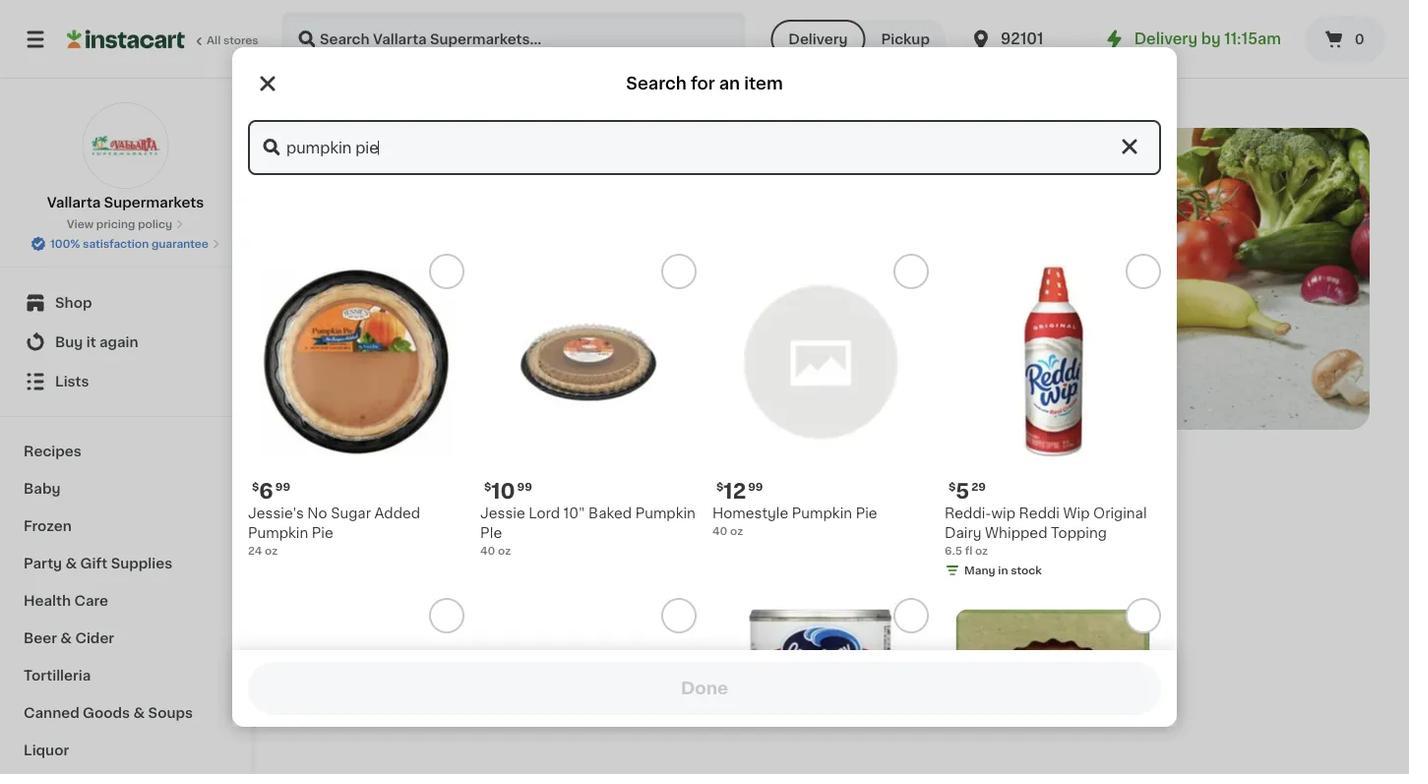 Task type: vqa. For each thing, say whether or not it's contained in the screenshot.
part
no



Task type: locate. For each thing, give the bounding box(es) containing it.
None search field
[[282, 12, 746, 67]]

$ for 3
[[543, 645, 550, 655]]

$ 6 99
[[252, 481, 291, 502]]

$
[[252, 482, 259, 493], [484, 482, 492, 493], [717, 482, 724, 493], [949, 482, 956, 493], [323, 645, 330, 655], [543, 645, 550, 655]]

$ up organic
[[323, 645, 330, 655]]

delivery inside delivery button
[[789, 32, 848, 46]]

1 horizontal spatial pie
[[856, 507, 878, 521]]

oz right 15
[[554, 709, 566, 719]]

pie inside homestyle pumpkin pie 40 oz
[[856, 507, 878, 521]]

homestyle pumpkin pie 40 oz
[[713, 507, 878, 537]]

product group containing 6
[[248, 254, 465, 559]]

view pricing policy link
[[67, 217, 184, 232]]

40 inside jessie lord 10" baked pumpkin pie 40 oz
[[480, 546, 496, 557]]

0 horizontal spatial pie
[[312, 527, 334, 541]]

$ inside '$ 5 29'
[[949, 482, 956, 493]]

health care
[[24, 595, 108, 608]]

wip
[[1064, 507, 1090, 521]]

policy
[[138, 219, 172, 230]]

1 horizontal spatial delivery
[[1135, 32, 1198, 46]]

sugar
[[331, 507, 371, 521]]

pricing
[[96, 219, 135, 230]]

$ inside $ 1 29
[[323, 645, 330, 655]]

shop
[[55, 296, 92, 310]]

2 horizontal spatial pumpkin
[[792, 507, 853, 521]]

delivery for delivery by 11:15am
[[1135, 32, 1198, 46]]

$ up jessie's
[[252, 482, 259, 493]]

buy
[[55, 336, 83, 350]]

15
[[539, 709, 551, 719]]

pie
[[480, 527, 503, 541]]

pumpkin inside jessie lord 10" baked pumpkin pie 40 oz
[[636, 507, 696, 521]]

parks
[[451, 264, 491, 278]]

original
[[1094, 507, 1148, 521]]

$ up "reddi-"
[[949, 482, 956, 493]]

0
[[1355, 32, 1365, 46]]

12
[[724, 481, 747, 502]]

1 vertical spatial pie
[[312, 527, 334, 541]]

29 right 5
[[972, 482, 986, 493]]

29 for 5
[[972, 482, 986, 493]]

99 right "12"
[[748, 482, 764, 493]]

$ inside the $ 3 59
[[543, 645, 550, 655]]

99 inside $ 6 99
[[275, 482, 291, 493]]

health
[[24, 595, 71, 608]]

health care link
[[12, 583, 239, 620]]

24
[[248, 546, 262, 557]]

& right beer
[[60, 632, 72, 646]]

0 vertical spatial 40
[[713, 526, 728, 537]]

1 horizontal spatial pumpkin
[[636, 507, 696, 521]]

free
[[584, 622, 608, 633]]

40 down pie at the bottom left of the page
[[480, 546, 496, 557]]

0 vertical spatial pie
[[856, 507, 878, 521]]

all stores link
[[67, 12, 260, 67]]

$ for 5
[[949, 482, 956, 493]]

29
[[972, 482, 986, 493], [341, 645, 356, 655]]

40 down the homestyle
[[713, 526, 728, 537]]

pie
[[856, 507, 878, 521], [312, 527, 334, 541]]

$ inside $ 6 99
[[252, 482, 259, 493]]

organic cilantro
[[319, 670, 432, 683]]

dialog
[[232, 47, 1178, 775]]

vallarta supermarkets logo image
[[82, 102, 169, 189]]

1 vertical spatial &
[[60, 632, 72, 646]]

$ 10 99
[[484, 481, 533, 502]]

1 vertical spatial 29
[[341, 645, 356, 655]]

oz
[[731, 526, 744, 537], [265, 546, 278, 557], [498, 546, 511, 557], [976, 546, 989, 557], [554, 709, 566, 719]]

pumpkin right the homestyle
[[792, 507, 853, 521]]

99
[[275, 482, 291, 493], [518, 482, 533, 493], [748, 482, 764, 493]]

$ for 10
[[484, 482, 492, 493]]

stores
[[223, 35, 259, 46]]

1 vertical spatial 40
[[480, 546, 496, 557]]

pumpkin for 6
[[248, 527, 308, 541]]

rice
[[618, 670, 649, 683]]

None search field
[[248, 120, 1162, 175]]

100% satisfaction guarantee button
[[31, 232, 220, 252]]

items
[[559, 323, 609, 340]]

product group
[[248, 254, 465, 559], [480, 254, 697, 559], [713, 254, 929, 540], [945, 254, 1162, 583], [311, 478, 475, 738], [531, 478, 695, 738], [248, 599, 465, 775], [480, 599, 697, 775], [713, 599, 929, 775], [945, 599, 1162, 775]]

1 horizontal spatial 29
[[972, 482, 986, 493]]

jessie lord 10" baked pumpkin pie 40 oz
[[480, 507, 696, 557]]

$ inside $ 12 99
[[717, 482, 724, 493]]

$ left 59
[[543, 645, 550, 655]]

Search Vallarta Supermarkets... field
[[248, 120, 1162, 175]]

oz down pie at the bottom left of the page
[[498, 546, 511, 557]]

59
[[566, 645, 581, 655]]

pumpkin down jessie's
[[248, 527, 308, 541]]

pickup
[[882, 32, 930, 46]]

canned goods & soups link
[[12, 695, 239, 733]]

99 inside $ 10 99
[[518, 482, 533, 493]]

edit items
[[520, 323, 609, 340]]

reddi-wip reddi wip original dairy whipped topping 6.5 fl oz
[[945, 507, 1148, 557]]

pickup button
[[866, 20, 946, 59]]

oz right 24
[[265, 546, 278, 557]]

99 right 10
[[518, 482, 533, 493]]

view
[[67, 219, 94, 230]]

liquor link
[[12, 733, 239, 770]]

99 for 6
[[275, 482, 291, 493]]

29 inside $ 1 29
[[341, 645, 356, 655]]

0 horizontal spatial 29
[[341, 645, 356, 655]]

99 right 6
[[275, 482, 291, 493]]

$ up the homestyle
[[717, 482, 724, 493]]

dialog containing 6
[[232, 47, 1178, 775]]

1 horizontal spatial 40
[[713, 526, 728, 537]]

oz right fl
[[976, 546, 989, 557]]

many in stock
[[965, 566, 1043, 576]]

1 99 from the left
[[275, 482, 291, 493]]

2 horizontal spatial 99
[[748, 482, 764, 493]]

99 inside $ 12 99
[[748, 482, 764, 493]]

29 right 1
[[341, 645, 356, 655]]

29 inside '$ 5 29'
[[972, 482, 986, 493]]

canned goods & soups
[[24, 707, 193, 721]]

goods
[[83, 707, 130, 721]]

lists
[[55, 375, 89, 389]]

vallarta
[[47, 196, 101, 210]]

guarantee
[[152, 239, 209, 250]]

edit
[[520, 323, 555, 340]]

oz inside "jessie's no sugar added pumpkin pie 24 oz"
[[265, 546, 278, 557]]

$ up jessie
[[484, 482, 492, 493]]

99 for 12
[[748, 482, 764, 493]]

canned
[[24, 707, 79, 721]]

beer & cider
[[24, 632, 114, 646]]

service type group
[[771, 20, 946, 59]]

delivery left by
[[1135, 32, 1198, 46]]

baked
[[589, 507, 632, 521]]

it
[[86, 336, 96, 350]]

view pricing policy
[[67, 219, 172, 230]]

by
[[1202, 32, 1221, 46]]

delivery left pickup button
[[789, 32, 848, 46]]

homestyle
[[713, 507, 789, 521]]

jessie's
[[248, 507, 304, 521]]

0 horizontal spatial pumpkin
[[248, 527, 308, 541]]

0 vertical spatial 29
[[972, 482, 986, 493]]

oz down the homestyle
[[731, 526, 744, 537]]

0 horizontal spatial 99
[[275, 482, 291, 493]]

kendall
[[395, 264, 448, 278]]

search for an item
[[627, 75, 783, 92]]

100%
[[50, 239, 80, 250]]

1 horizontal spatial 99
[[518, 482, 533, 493]]

pumpkin right the baked
[[636, 507, 696, 521]]

& left soups
[[133, 707, 145, 721]]

vallarta supermarkets link
[[47, 102, 204, 213]]

all stores
[[207, 35, 259, 46]]

delivery inside delivery by 11:15am link
[[1135, 32, 1198, 46]]

$ for 1
[[323, 645, 330, 655]]

tortilleria link
[[12, 658, 239, 695]]

& left gift
[[65, 557, 77, 571]]

pumpkin inside "jessie's no sugar added pumpkin pie 24 oz"
[[248, 527, 308, 541]]

2 99 from the left
[[518, 482, 533, 493]]

99 for 10
[[518, 482, 533, 493]]

3 99 from the left
[[748, 482, 764, 493]]

0 horizontal spatial delivery
[[789, 32, 848, 46]]

cider
[[75, 632, 114, 646]]

recipes link
[[12, 433, 239, 471]]

kendall parks
[[395, 264, 491, 278]]

0 horizontal spatial 40
[[480, 546, 496, 557]]

stock
[[1011, 566, 1043, 576]]

recipes
[[24, 445, 81, 459]]

frozen link
[[12, 508, 239, 545]]

$ inside $ 10 99
[[484, 482, 492, 493]]

$ for 6
[[252, 482, 259, 493]]

0 vertical spatial &
[[65, 557, 77, 571]]



Task type: describe. For each thing, give the bounding box(es) containing it.
topping
[[1052, 527, 1108, 541]]

shop link
[[12, 284, 239, 323]]

supermarkets
[[104, 196, 204, 210]]

satisfaction
[[83, 239, 149, 250]]

supplies
[[111, 557, 172, 571]]

$ for 12
[[717, 482, 724, 493]]

an
[[719, 75, 741, 92]]

$ 3 59
[[543, 644, 581, 664]]

many
[[965, 566, 996, 576]]

product group containing 1
[[311, 478, 475, 738]]

gift
[[80, 557, 108, 571]]

delivery by 11:15am link
[[1103, 28, 1282, 51]]

search
[[627, 75, 687, 92]]

rico
[[583, 670, 614, 683]]

gluten-
[[541, 622, 584, 633]]

beer
[[24, 632, 57, 646]]

0 button
[[1306, 16, 1386, 63]]

party & gift supplies link
[[12, 545, 239, 583]]

reddi
[[1020, 507, 1060, 521]]

edit items button
[[348, 304, 781, 359]]

soups
[[148, 707, 193, 721]]

pumpkin for 10
[[636, 507, 696, 521]]

beer & cider link
[[12, 620, 239, 658]]

liquor
[[24, 744, 69, 758]]

delivery button
[[771, 20, 866, 59]]

92101
[[1001, 32, 1044, 46]]

cilantro
[[378, 670, 432, 683]]

whipped
[[986, 527, 1048, 541]]

for
[[691, 75, 715, 92]]

instacart logo image
[[67, 28, 185, 51]]

added
[[375, 507, 421, 521]]

product group containing 3
[[531, 478, 695, 738]]

29 for 1
[[341, 645, 356, 655]]

pumpkin inside homestyle pumpkin pie 40 oz
[[792, 507, 853, 521]]

11:15am
[[1225, 32, 1282, 46]]

oz inside señor rico rice pudding 15 oz
[[554, 709, 566, 719]]

fl
[[966, 546, 973, 557]]

$ 5 29
[[949, 481, 986, 502]]

organic
[[319, 670, 374, 683]]

gluten-free
[[541, 622, 608, 633]]

none search field inside dialog
[[248, 120, 1162, 175]]

100% satisfaction guarantee
[[50, 239, 209, 250]]

baby link
[[12, 471, 239, 508]]

5
[[956, 481, 970, 502]]

oz inside jessie lord 10" baked pumpkin pie 40 oz
[[498, 546, 511, 557]]

3
[[550, 644, 564, 664]]

jessie
[[480, 507, 525, 521]]

no
[[308, 507, 327, 521]]

lists link
[[12, 362, 239, 402]]

vallarta supermarkets
[[47, 196, 204, 210]]

señor rico rice pudding 15 oz
[[539, 670, 649, 719]]

buy it again link
[[12, 323, 239, 362]]

oz inside homestyle pumpkin pie 40 oz
[[731, 526, 744, 537]]

92101 button
[[970, 12, 1088, 67]]

6
[[259, 481, 273, 502]]

product group containing 10
[[480, 254, 697, 559]]

jessie's no sugar added pumpkin pie 24 oz
[[248, 507, 421, 557]]

lord
[[529, 507, 560, 521]]

product group containing 5
[[945, 254, 1162, 583]]

& for party
[[65, 557, 77, 571]]

pudding
[[539, 689, 597, 703]]

pie inside "jessie's no sugar added pumpkin pie 24 oz"
[[312, 527, 334, 541]]

again
[[99, 336, 138, 350]]

40 inside homestyle pumpkin pie 40 oz
[[713, 526, 728, 537]]

frozen
[[24, 520, 72, 534]]

add
[[650, 494, 679, 508]]

item
[[745, 75, 783, 92]]

reddi-
[[945, 507, 992, 521]]

all
[[207, 35, 221, 46]]

add button
[[613, 484, 689, 519]]

6.5
[[945, 546, 963, 557]]

10
[[492, 481, 516, 502]]

2 vertical spatial &
[[133, 707, 145, 721]]

señor
[[539, 670, 580, 683]]

$ 1 29
[[323, 644, 356, 664]]

10"
[[564, 507, 585, 521]]

& for beer
[[60, 632, 72, 646]]

wip
[[992, 507, 1016, 521]]

buy it again
[[55, 336, 138, 350]]

$ 12 99
[[717, 481, 764, 502]]

product group containing 12
[[713, 254, 929, 540]]

oz inside reddi-wip reddi wip original dairy whipped topping 6.5 fl oz
[[976, 546, 989, 557]]

baby
[[24, 482, 60, 496]]

in
[[999, 566, 1009, 576]]

delivery for delivery
[[789, 32, 848, 46]]



